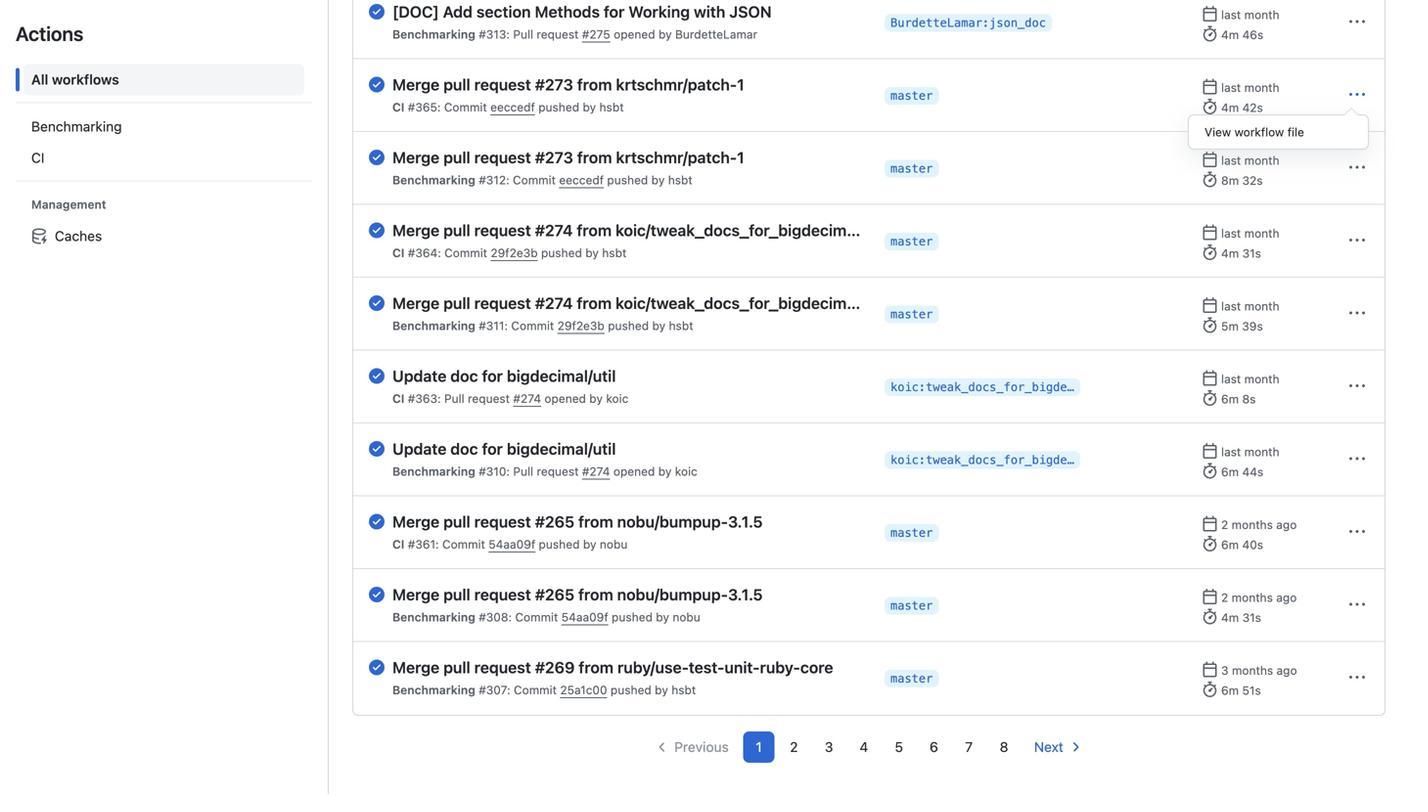 Task type: locate. For each thing, give the bounding box(es) containing it.
pull for merge pull request #273 from krtschmr/patch-1 benchmarking #312: commit eeccedf pushed             by hsbt
[[444, 148, 471, 167]]

6 completed successfully image from the top
[[369, 587, 385, 603]]

3 show options image from the top
[[1350, 306, 1366, 321]]

1 vertical spatial doc
[[451, 440, 478, 459]]

hsbt inside merge pull request #274 from koic/tweak_docs_for_bigdecimal_util ci #364: commit 29f2e3b pushed             by hsbt
[[602, 246, 627, 260]]

[doc]
[[393, 2, 439, 21]]

run duration image
[[1203, 26, 1219, 42], [1203, 172, 1219, 187], [1203, 245, 1219, 260], [1203, 391, 1219, 406], [1203, 464, 1219, 479], [1203, 536, 1219, 552]]

6m left 51s
[[1222, 684, 1240, 698]]

master for merge pull request #265 from nobu/bumpup-3.1.5 ci #361: commit 54aa09f pushed             by nobu
[[891, 526, 933, 540]]

eeccedf inside the merge pull request #273 from krtschmr/patch-1 ci #365: commit eeccedf pushed             by hsbt
[[491, 100, 535, 114]]

4 show options image from the top
[[1350, 597, 1366, 613]]

54aa09f link up the #269
[[562, 611, 609, 625]]

#274 link up the update doc for bigdecimal/util benchmarking #310: pull request #274 opened             by koic
[[513, 392, 541, 406]]

all
[[31, 71, 48, 88]]

pull for update doc for bigdecimal/util ci #363: pull request #274 opened             by koic
[[444, 392, 465, 406]]

from down merge pull request #265 from nobu/bumpup-3.1.5 ci #361: commit 54aa09f pushed             by nobu
[[579, 586, 614, 605]]

2 krtschmr/patch- from the top
[[616, 148, 737, 167]]

5 master link from the top
[[885, 524, 939, 542]]

2 completed successfully image from the top
[[369, 223, 385, 238]]

request inside merge pull request #265 from nobu/bumpup-3.1.5 ci #361: commit 54aa09f pushed             by nobu
[[474, 513, 531, 532]]

3 4m from the top
[[1222, 247, 1240, 260]]

request up #308:
[[474, 586, 531, 605]]

request for merge pull request #269 from ruby/use-test-unit-ruby-core benchmarking #307: commit 25a1c00 pushed             by hsbt
[[474, 659, 531, 677]]

commit right the #361:
[[442, 538, 485, 552]]

1 31s from the top
[[1243, 247, 1262, 260]]

last month up 39s
[[1222, 300, 1280, 313]]

1 vertical spatial months
[[1232, 591, 1274, 605]]

#311:
[[479, 319, 508, 333]]

1 vertical spatial koic:tweak_docs_for_bigdecimal_util
[[891, 454, 1138, 467]]

1 completed successfully image from the top
[[369, 4, 385, 20]]

6 run duration image from the top
[[1203, 536, 1219, 552]]

1 inside the merge pull request #273 from krtschmr/patch-1 ci #365: commit eeccedf pushed             by hsbt
[[737, 75, 745, 94]]

0 vertical spatial opened
[[614, 27, 656, 41]]

#361:
[[408, 538, 439, 552]]

hsbt down merge pull request #274 from koic/tweak_docs_for_bigdecimal_util ci #364: commit 29f2e3b pushed             by hsbt
[[669, 319, 694, 333]]

koic inside update doc for bigdecimal/util ci #363: pull request #274 opened             by koic
[[606, 392, 629, 406]]

management
[[31, 198, 106, 211]]

2 ago from the top
[[1277, 591, 1297, 605]]

0 horizontal spatial 29f2e3b
[[491, 246, 538, 260]]

1 horizontal spatial eeccedf
[[559, 173, 604, 187]]

0 vertical spatial merge pull request #265 from nobu/bumpup-3.1.5 link
[[393, 513, 869, 532]]

commit inside merge pull request #265 from nobu/bumpup-3.1.5 ci #361: commit 54aa09f pushed             by nobu
[[442, 538, 485, 552]]

koic
[[606, 392, 629, 406], [675, 465, 698, 479]]

#265 for merge pull request #265 from nobu/bumpup-3.1.5 ci #361: commit 54aa09f pushed             by nobu
[[535, 513, 575, 532]]

1 inside pagination "navigation"
[[756, 740, 762, 756]]

pull for merge pull request #269 from ruby/use-test-unit-ruby-core benchmarking #307: commit 25a1c00 pushed             by hsbt
[[444, 659, 471, 677]]

pull right #310:
[[513, 465, 534, 479]]

4 last month from the top
[[1222, 227, 1280, 240]]

0 vertical spatial 29f2e3b
[[491, 246, 538, 260]]

benchmarking left #308:
[[393, 611, 476, 625]]

2 update from the top
[[393, 440, 447, 459]]

3 master link from the top
[[885, 233, 939, 250]]

6 month from the top
[[1245, 373, 1280, 386]]

1 update from the top
[[393, 367, 447, 386]]

7 pull from the top
[[444, 659, 471, 677]]

6m left 8s
[[1222, 393, 1240, 406]]

[doc] add section methods for working with json benchmarking #313: pull request #275 opened             by burdettelamar
[[393, 2, 772, 41]]

1 nobu/bumpup- from the top
[[617, 513, 728, 532]]

#274 link
[[513, 392, 541, 406], [582, 465, 610, 479]]

actions
[[16, 22, 84, 45]]

#273 for merge pull request #273 from krtschmr/patch-1 benchmarking #312: commit eeccedf pushed             by hsbt
[[535, 148, 573, 167]]

for up #275
[[604, 2, 625, 21]]

ci left #365:
[[393, 100, 405, 114]]

pull inside 'merge pull request #274 from koic/tweak_docs_for_bigdecimal_util benchmarking #311: commit 29f2e3b pushed             by hsbt'
[[444, 294, 471, 313]]

2 merge from the top
[[393, 148, 440, 167]]

pushed up merge pull request #269 from ruby/use-test-unit-ruby-core link on the bottom of the page
[[612, 611, 653, 625]]

show options image for merge pull request #265 from nobu/bumpup-3.1.5
[[1350, 597, 1366, 613]]

completed successfully image for merge pull request #273 from krtschmr/patch-1 benchmarking #312: commit eeccedf pushed             by hsbt
[[369, 150, 385, 165]]

update doc for bigdecimal/util link for update doc for bigdecimal/util ci #363: pull request #274 opened             by koic
[[393, 367, 869, 386]]

2 vertical spatial for
[[482, 440, 503, 459]]

show options image
[[1350, 14, 1366, 30], [1350, 233, 1366, 248], [1350, 379, 1366, 394], [1350, 597, 1366, 613], [1350, 670, 1366, 686]]

merge pull request #274 from koic/tweak_docs_for_bigdecimal_util link up 'merge pull request #274 from koic/tweak_docs_for_bigdecimal_util benchmarking #311: commit 29f2e3b pushed             by hsbt'
[[393, 221, 892, 240]]

eeccedf link
[[491, 100, 535, 114], [559, 173, 604, 187]]

burdettelamar link
[[676, 27, 758, 41]]

6 merge from the top
[[393, 586, 440, 605]]

1 horizontal spatial koic
[[675, 465, 698, 479]]

pull for merge pull request #274 from koic/tweak_docs_for_bigdecimal_util benchmarking #311: commit 29f2e3b pushed             by hsbt
[[444, 294, 471, 313]]

1 horizontal spatial 29f2e3b
[[558, 319, 605, 333]]

month up 39s
[[1245, 300, 1280, 313]]

completed successfully image for merge pull request #274 from koic/tweak_docs_for_bigdecimal_util benchmarking #311: commit 29f2e3b pushed             by hsbt
[[369, 296, 385, 311]]

7 last month from the top
[[1222, 445, 1280, 459]]

pushed inside merge pull request #274 from koic/tweak_docs_for_bigdecimal_util ci #364: commit 29f2e3b pushed             by hsbt
[[541, 246, 582, 260]]

benchmarking inside merge pull request #265 from nobu/bumpup-3.1.5 benchmarking #308: commit 54aa09f pushed             by nobu
[[393, 611, 476, 625]]

2 month from the top
[[1245, 81, 1280, 94]]

hsbt link for #311:
[[669, 319, 694, 333]]

4 master link from the top
[[885, 306, 939, 323]]

calendar image
[[1203, 79, 1219, 94], [1203, 298, 1219, 313], [1203, 443, 1219, 459], [1203, 516, 1219, 532]]

request inside merge pull request #265 from nobu/bumpup-3.1.5 benchmarking #308: commit 54aa09f pushed             by nobu
[[474, 586, 531, 605]]

doc inside the update doc for bigdecimal/util benchmarking #310: pull request #274 opened             by koic
[[451, 440, 478, 459]]

merge pull request #274 from koic/tweak_docs_for_bigdecimal_util benchmarking #311: commit 29f2e3b pushed             by hsbt
[[393, 294, 892, 333]]

2 master from the top
[[891, 162, 933, 175]]

4 run duration image from the top
[[1203, 391, 1219, 406]]

commit down the #269
[[514, 684, 557, 698]]

1 vertical spatial for
[[482, 367, 503, 386]]

from inside merge pull request #265 from nobu/bumpup-3.1.5 ci #361: commit 54aa09f pushed             by nobu
[[579, 513, 614, 532]]

8s
[[1243, 393, 1256, 406]]

working
[[629, 2, 690, 21]]

1 merge from the top
[[393, 75, 440, 94]]

list
[[16, 56, 312, 260]]

0 vertical spatial koic
[[606, 392, 629, 406]]

#269
[[535, 659, 575, 677]]

2 2 months ago from the top
[[1222, 591, 1297, 605]]

0 vertical spatial pull
[[513, 27, 534, 41]]

hsbt link up merge pull request #274 from koic/tweak_docs_for_bigdecimal_util ci #364: commit 29f2e3b pushed             by hsbt
[[668, 173, 693, 187]]

0 vertical spatial 54aa09f link
[[489, 538, 536, 552]]

1 #273 from the top
[[535, 75, 573, 94]]

29f2e3b down #312:
[[491, 246, 538, 260]]

months up 40s
[[1232, 518, 1274, 532]]

bigdecimal/util inside update doc for bigdecimal/util ci #363: pull request #274 opened             by koic
[[507, 367, 616, 386]]

#274 up merge pull request #265 from nobu/bumpup-3.1.5 ci #361: commit 54aa09f pushed             by nobu
[[582, 465, 610, 479]]

#265 inside merge pull request #265 from nobu/bumpup-3.1.5 ci #361: commit 54aa09f pushed             by nobu
[[535, 513, 575, 532]]

31s
[[1243, 247, 1262, 260], [1243, 611, 1262, 625]]

merge inside the merge pull request #273 from krtschmr/patch-1 ci #365: commit eeccedf pushed             by hsbt
[[393, 75, 440, 94]]

doc
[[451, 367, 478, 386], [451, 440, 478, 459]]

last month up 46s
[[1222, 8, 1280, 22]]

2 vertical spatial 1
[[756, 740, 762, 756]]

6m 44s
[[1222, 466, 1264, 479]]

1 vertical spatial 29f2e3b
[[558, 319, 605, 333]]

1 vertical spatial update doc for bigdecimal/util link
[[393, 440, 869, 459]]

merge pull request #273 from krtschmr/patch-1 benchmarking #312: commit eeccedf pushed             by hsbt
[[393, 148, 745, 187]]

pull
[[513, 27, 534, 41], [444, 392, 465, 406], [513, 465, 534, 479]]

pushed inside merge pull request #273 from krtschmr/patch-1 benchmarking #312: commit eeccedf pushed             by hsbt
[[607, 173, 648, 187]]

1 vertical spatial merge pull request #274 from koic/tweak_docs_for_bigdecimal_util link
[[393, 294, 892, 313]]

hsbt up merge pull request #273 from krtschmr/patch-1 benchmarking #312: commit eeccedf pushed             by hsbt
[[600, 100, 624, 114]]

1 completed successfully image from the top
[[369, 150, 385, 165]]

4 completed successfully image from the top
[[369, 660, 385, 676]]

run duration image for merge pull request #265 from nobu/bumpup-3.1.5
[[1203, 609, 1219, 625]]

ci inside the merge pull request #273 from krtschmr/patch-1 ci #365: commit eeccedf pushed             by hsbt
[[393, 100, 405, 114]]

months for ruby-
[[1232, 664, 1274, 678]]

4m for merge pull request #273 from krtschmr/patch-1
[[1222, 101, 1240, 115]]

last down 8m
[[1222, 227, 1242, 240]]

pull right #363:
[[444, 392, 465, 406]]

29f2e3b inside merge pull request #274 from koic/tweak_docs_for_bigdecimal_util ci #364: commit 29f2e3b pushed             by hsbt
[[491, 246, 538, 260]]

2 down 6m 40s
[[1222, 591, 1229, 605]]

koic inside the update doc for bigdecimal/util benchmarking #310: pull request #274 opened             by koic
[[675, 465, 698, 479]]

all workflows
[[31, 71, 119, 88]]

2 koic/tweak_docs_for_bigdecimal_util from the top
[[616, 294, 892, 313]]

0 vertical spatial #274 link
[[513, 392, 541, 406]]

29f2e3b link
[[491, 246, 538, 260], [558, 319, 605, 333]]

#364:
[[408, 246, 441, 260]]

merge inside 'merge pull request #274 from koic/tweak_docs_for_bigdecimal_util benchmarking #311: commit 29f2e3b pushed             by hsbt'
[[393, 294, 440, 313]]

0 vertical spatial nobu/bumpup-
[[617, 513, 728, 532]]

1 months from the top
[[1232, 518, 1274, 532]]

krtschmr/patch- inside the merge pull request #273 from krtschmr/patch-1 ci #365: commit eeccedf pushed             by hsbt
[[616, 75, 737, 94]]

4m 31s
[[1222, 247, 1262, 260], [1222, 611, 1262, 625]]

benchmarking link
[[23, 111, 304, 142]]

0 vertical spatial 4m 31s
[[1222, 247, 1262, 260]]

2 4m 31s from the top
[[1222, 611, 1262, 625]]

6 last from the top
[[1222, 373, 1242, 386]]

pull inside merge pull request #265 from nobu/bumpup-3.1.5 benchmarking #308: commit 54aa09f pushed             by nobu
[[444, 586, 471, 605]]

calendar image
[[1203, 6, 1219, 22], [1203, 152, 1219, 167], [1203, 225, 1219, 240], [1203, 371, 1219, 386], [1203, 589, 1219, 605], [1203, 662, 1219, 678]]

#307:
[[479, 684, 511, 698]]

koic/tweak_docs_for_bigdecimal_util
[[616, 221, 892, 240], [616, 294, 892, 313]]

2 #265 from the top
[[535, 586, 575, 605]]

last month up 32s at the top right of the page
[[1222, 154, 1280, 167]]

merge pull request #274 from koic/tweak_docs_for_bigdecimal_util link down merge pull request #274 from koic/tweak_docs_for_bigdecimal_util ci #364: commit 29f2e3b pushed             by hsbt
[[393, 294, 892, 313]]

pull inside merge pull request #273 from krtschmr/patch-1 benchmarking #312: commit eeccedf pushed             by hsbt
[[444, 148, 471, 167]]

#363:
[[408, 392, 441, 406]]

ci up management
[[31, 150, 45, 166]]

3 inside pagination "navigation"
[[825, 740, 834, 756]]

0 vertical spatial #265
[[535, 513, 575, 532]]

from down merge pull request #273 from krtschmr/patch-1 benchmarking #312: commit eeccedf pushed             by hsbt
[[577, 221, 612, 240]]

0 vertical spatial 54aa09f
[[489, 538, 536, 552]]

from inside merge pull request #269 from ruby/use-test-unit-ruby-core benchmarking #307: commit 25a1c00 pushed             by hsbt
[[579, 659, 614, 677]]

caches link
[[23, 221, 304, 252]]

7 last from the top
[[1222, 445, 1242, 459]]

0 vertical spatial ago
[[1277, 518, 1297, 532]]

benchmarking left #311:
[[393, 319, 476, 333]]

1 vertical spatial #265
[[535, 586, 575, 605]]

1 merge pull request #265 from nobu/bumpup-3.1.5 link from the top
[[393, 513, 869, 532]]

list containing all workflows
[[16, 56, 312, 260]]

burdettelamar
[[676, 27, 758, 41]]

month for update doc for bigdecimal/util benchmarking #310: pull request #274 opened             by koic
[[1245, 445, 1280, 459]]

2 doc from the top
[[451, 440, 478, 459]]

pull inside merge pull request #274 from koic/tweak_docs_for_bigdecimal_util ci #364: commit 29f2e3b pushed             by hsbt
[[444, 221, 471, 240]]

ci
[[393, 100, 405, 114], [31, 150, 45, 166], [393, 246, 405, 260], [393, 392, 405, 406], [393, 538, 405, 552]]

1 vertical spatial koic
[[675, 465, 698, 479]]

last month for merge pull request #274 from koic/tweak_docs_for_bigdecimal_util benchmarking #311: commit 29f2e3b pushed             by hsbt
[[1222, 300, 1280, 313]]

nobu up merge pull request #265 from nobu/bumpup-3.1.5 benchmarking #308: commit 54aa09f pushed             by nobu
[[600, 538, 628, 552]]

pull right #313:
[[513, 27, 534, 41]]

0 horizontal spatial koic link
[[606, 392, 629, 406]]

last month for [doc] add section methods for working with json benchmarking #313: pull request #275 opened             by burdettelamar
[[1222, 8, 1280, 22]]

29f2e3b inside 'merge pull request #274 from koic/tweak_docs_for_bigdecimal_util benchmarking #311: commit 29f2e3b pushed             by hsbt'
[[558, 319, 605, 333]]

request inside update doc for bigdecimal/util ci #363: pull request #274 opened             by koic
[[468, 392, 510, 406]]

1 vertical spatial 3
[[825, 740, 834, 756]]

completed successfully image
[[369, 4, 385, 20], [369, 77, 385, 93], [369, 369, 385, 384], [369, 660, 385, 676]]

2 merge pull request #273 from krtschmr/patch-1 link from the top
[[393, 148, 869, 167]]

for inside the update doc for bigdecimal/util benchmarking #310: pull request #274 opened             by koic
[[482, 440, 503, 459]]

from inside 'merge pull request #274 from koic/tweak_docs_for_bigdecimal_util benchmarking #311: commit 29f2e3b pushed             by hsbt'
[[577, 294, 612, 313]]

54aa09f link for merge pull request #265 from nobu/bumpup-3.1.5 ci #361: commit 54aa09f pushed             by nobu
[[489, 538, 536, 552]]

2 pull from the top
[[444, 148, 471, 167]]

last month up 8s
[[1222, 373, 1280, 386]]

koic/tweak_docs_for_bigdecimal_util inside 'merge pull request #274 from koic/tweak_docs_for_bigdecimal_util benchmarking #311: commit 29f2e3b pushed             by hsbt'
[[616, 294, 892, 313]]

0 vertical spatial 3
[[1222, 664, 1229, 678]]

0 vertical spatial 2 months ago
[[1222, 518, 1297, 532]]

krtschmr/patch- for merge pull request #273 from krtschmr/patch-1 ci #365: commit eeccedf pushed             by hsbt
[[616, 75, 737, 94]]

1 vertical spatial update
[[393, 440, 447, 459]]

4m up 3 months ago
[[1222, 611, 1240, 625]]

1 vertical spatial 54aa09f link
[[562, 611, 609, 625]]

1 vertical spatial nobu/bumpup-
[[617, 586, 728, 605]]

run duration image for nobu/bumpup-
[[1203, 536, 1219, 552]]

from down #275
[[577, 75, 612, 94]]

#273 inside merge pull request #273 from krtschmr/patch-1 benchmarking #312: commit eeccedf pushed             by hsbt
[[535, 148, 573, 167]]

1 2 months ago from the top
[[1222, 518, 1297, 532]]

1 horizontal spatial 54aa09f link
[[562, 611, 609, 625]]

1 #265 from the top
[[535, 513, 575, 532]]

4m 31s up 3 months ago
[[1222, 611, 1262, 625]]

request inside 'merge pull request #274 from koic/tweak_docs_for_bigdecimal_util benchmarking #311: commit 29f2e3b pushed             by hsbt'
[[474, 294, 531, 313]]

1 horizontal spatial 3
[[1222, 664, 1229, 678]]

run duration image for #363:
[[1203, 391, 1219, 406]]

caches
[[55, 228, 102, 244]]

1 vertical spatial nobu link
[[673, 611, 701, 625]]

#274 link up merge pull request #265 from nobu/bumpup-3.1.5 ci #361: commit 54aa09f pushed             by nobu
[[582, 465, 610, 479]]

last up the 6m 44s at bottom
[[1222, 445, 1242, 459]]

koic link
[[606, 392, 629, 406], [675, 465, 698, 479]]

run duration image for merge pull request #274 from koic/tweak_docs_for_bigdecimal_util
[[1203, 318, 1219, 333]]

doc inside update doc for bigdecimal/util ci #363: pull request #274 opened             by koic
[[451, 367, 478, 386]]

hsbt link up merge pull request #273 from krtschmr/patch-1 benchmarking #312: commit eeccedf pushed             by hsbt
[[600, 100, 624, 114]]

update
[[393, 367, 447, 386], [393, 440, 447, 459]]

0 vertical spatial 3.1.5
[[728, 513, 763, 532]]

#312:
[[479, 173, 510, 187]]

1 horizontal spatial koic link
[[675, 465, 698, 479]]

29f2e3b link down #312:
[[491, 246, 538, 260]]

29f2e3b link for merge pull request #274 from koic/tweak_docs_for_bigdecimal_util benchmarking #311: commit 29f2e3b pushed             by hsbt
[[558, 319, 605, 333]]

merge pull request #265 from nobu/bumpup-3.1.5 benchmarking #308: commit 54aa09f pushed             by nobu
[[393, 586, 763, 625]]

show options image
[[1350, 87, 1366, 103], [1350, 160, 1366, 175], [1350, 306, 1366, 321], [1350, 452, 1366, 467], [1350, 524, 1366, 540]]

request right #310:
[[537, 465, 579, 479]]

0 vertical spatial merge pull request #273 from krtschmr/patch-1 link
[[393, 75, 869, 94]]

1 update doc for bigdecimal/util link from the top
[[393, 367, 869, 386]]

krtschmr/patch- inside merge pull request #273 from krtschmr/patch-1 benchmarking #312: commit eeccedf pushed             by hsbt
[[616, 148, 737, 167]]

7 link
[[954, 732, 985, 764]]

request for merge pull request #274 from koic/tweak_docs_for_bigdecimal_util ci #364: commit 29f2e3b pushed             by hsbt
[[474, 221, 531, 240]]

1 vertical spatial 54aa09f
[[562, 611, 609, 625]]

2 months ago
[[1222, 518, 1297, 532], [1222, 591, 1297, 605]]

merge pull request #265 from nobu/bumpup-3.1.5 link for merge pull request #265 from nobu/bumpup-3.1.5 benchmarking #308: commit 54aa09f pushed             by nobu
[[393, 585, 869, 605]]

last up 6m 8s
[[1222, 373, 1242, 386]]

master for merge pull request #265 from nobu/bumpup-3.1.5 benchmarking #308: commit 54aa09f pushed             by nobu
[[891, 599, 933, 613]]

54aa09f
[[489, 538, 536, 552], [562, 611, 609, 625]]

0 vertical spatial for
[[604, 2, 625, 21]]

7 month from the top
[[1245, 445, 1280, 459]]

6m for nobu/bumpup-
[[1222, 538, 1240, 552]]

6m for #363:
[[1222, 393, 1240, 406]]

for inside update doc for bigdecimal/util ci #363: pull request #274 opened             by koic
[[482, 367, 503, 386]]

request for merge pull request #265 from nobu/bumpup-3.1.5 benchmarking #308: commit 54aa09f pushed             by nobu
[[474, 586, 531, 605]]

1 doc from the top
[[451, 367, 478, 386]]

2
[[1222, 518, 1229, 532], [1222, 591, 1229, 605], [790, 740, 798, 756]]

completed successfully image
[[369, 150, 385, 165], [369, 223, 385, 238], [369, 296, 385, 311], [369, 442, 385, 457], [369, 514, 385, 530], [369, 587, 385, 603]]

1 last month from the top
[[1222, 8, 1280, 22]]

2 #273 from the top
[[535, 148, 573, 167]]

3 show options image from the top
[[1350, 379, 1366, 394]]

54aa09f for merge pull request #265 from nobu/bumpup-3.1.5 ci #361: commit 54aa09f pushed             by nobu
[[489, 538, 536, 552]]

3.1.5 inside merge pull request #265 from nobu/bumpup-3.1.5 ci #361: commit 54aa09f pushed             by nobu
[[728, 513, 763, 532]]

eeccedf link up merge pull request #274 from koic/tweak_docs_for_bigdecimal_util ci #364: commit 29f2e3b pushed             by hsbt
[[559, 173, 604, 187]]

0 vertical spatial krtschmr/patch-
[[616, 75, 737, 94]]

eeccedf for merge pull request #273 from krtschmr/patch-1 benchmarking #312: commit eeccedf pushed             by hsbt
[[559, 173, 604, 187]]

2 up 6m 40s
[[1222, 518, 1229, 532]]

6m left 44s
[[1222, 466, 1240, 479]]

0 horizontal spatial 54aa09f
[[489, 538, 536, 552]]

merge for merge pull request #269 from ruby/use-test-unit-ruby-core benchmarking #307: commit 25a1c00 pushed             by hsbt
[[393, 659, 440, 677]]

3.1.5 for merge pull request #265 from nobu/bumpup-3.1.5 ci #361: commit 54aa09f pushed             by nobu
[[728, 513, 763, 532]]

ago for ruby-
[[1277, 664, 1298, 678]]

benchmarking down [doc]
[[393, 27, 476, 41]]

opened inside update doc for bigdecimal/util ci #363: pull request #274 opened             by koic
[[545, 392, 586, 406]]

krtschmr/patch- for merge pull request #273 from krtschmr/patch-1 benchmarking #312: commit eeccedf pushed             by hsbt
[[616, 148, 737, 167]]

last month
[[1222, 8, 1280, 22], [1222, 81, 1280, 94], [1222, 154, 1280, 167], [1222, 227, 1280, 240], [1222, 300, 1280, 313], [1222, 373, 1280, 386], [1222, 445, 1280, 459]]

31s for merge pull request #274 from koic/tweak_docs_for_bigdecimal_util
[[1243, 247, 1262, 260]]

3 master from the top
[[891, 235, 933, 248]]

last month up 42s
[[1222, 81, 1280, 94]]

1 vertical spatial 4m 31s
[[1222, 611, 1262, 625]]

4m 31s for merge pull request #274 from koic/tweak_docs_for_bigdecimal_util
[[1222, 247, 1262, 260]]

opened for update doc for bigdecimal/util ci #363: pull request #274 opened             by koic
[[545, 392, 586, 406]]

merge pull request #265 from nobu/bumpup-3.1.5 link
[[393, 513, 869, 532], [393, 585, 869, 605]]

month for update doc for bigdecimal/util ci #363: pull request #274 opened             by koic
[[1245, 373, 1280, 386]]

#265 down merge pull request #265 from nobu/bumpup-3.1.5 ci #361: commit 54aa09f pushed             by nobu
[[535, 586, 575, 605]]

3 ago from the top
[[1277, 664, 1298, 678]]

pushed up merge pull request #273 from krtschmr/patch-1 benchmarking #312: commit eeccedf pushed             by hsbt
[[539, 100, 580, 114]]

request down #312:
[[474, 221, 531, 240]]

pull
[[444, 75, 471, 94], [444, 148, 471, 167], [444, 221, 471, 240], [444, 294, 471, 313], [444, 513, 471, 532], [444, 586, 471, 605], [444, 659, 471, 677]]

1 vertical spatial 3.1.5
[[728, 586, 763, 605]]

bigdecimal/util up the update doc for bigdecimal/util benchmarking #310: pull request #274 opened             by koic
[[507, 367, 616, 386]]

months up 51s
[[1232, 664, 1274, 678]]

request right #363:
[[468, 392, 510, 406]]

0 vertical spatial merge pull request #274 from koic/tweak_docs_for_bigdecimal_util link
[[393, 221, 892, 240]]

0 vertical spatial months
[[1232, 518, 1274, 532]]

46s
[[1243, 28, 1264, 42]]

0 horizontal spatial 29f2e3b link
[[491, 246, 538, 260]]

1 month from the top
[[1245, 8, 1280, 22]]

show options image for merge pull request #274 from koic/tweak_docs_for_bigdecimal_util
[[1350, 233, 1366, 248]]

2 run duration image from the top
[[1203, 172, 1219, 187]]

1 for merge pull request #273 from krtschmr/patch-1 benchmarking #312: commit eeccedf pushed             by hsbt
[[737, 148, 745, 167]]

pushed inside merge pull request #269 from ruby/use-test-unit-ruby-core benchmarking #307: commit 25a1c00 pushed             by hsbt
[[611, 684, 652, 698]]

update inside the update doc for bigdecimal/util benchmarking #310: pull request #274 opened             by koic
[[393, 440, 447, 459]]

show options image for merge pull request #269 from ruby/use-test-unit-ruby-core
[[1350, 670, 1366, 686]]

1 vertical spatial koic:tweak_docs_for_bigdecimal_util link
[[885, 452, 1138, 469]]

3 last month from the top
[[1222, 154, 1280, 167]]

1 vertical spatial #273
[[535, 148, 573, 167]]

0 horizontal spatial koic
[[606, 392, 629, 406]]

4 6m from the top
[[1222, 684, 1240, 698]]

2 months ago for merge pull request #265 from nobu/bumpup-3.1.5 ci #361: commit 54aa09f pushed             by nobu
[[1222, 518, 1297, 532]]

54aa09f inside merge pull request #265 from nobu/bumpup-3.1.5 ci #361: commit 54aa09f pushed             by nobu
[[489, 538, 536, 552]]

calendar image for merge pull request #273 from krtschmr/patch-1
[[1203, 152, 1219, 167]]

1 vertical spatial 2
[[1222, 591, 1229, 605]]

#273 down the merge pull request #273 from krtschmr/patch-1 ci #365: commit eeccedf pushed             by hsbt
[[535, 148, 573, 167]]

1 vertical spatial 31s
[[1243, 611, 1262, 625]]

0 vertical spatial 2
[[1222, 518, 1229, 532]]

0 vertical spatial koic:tweak_docs_for_bigdecimal_util
[[891, 381, 1138, 394]]

2 last from the top
[[1222, 81, 1242, 94]]

2 vertical spatial ago
[[1277, 664, 1298, 678]]

#275 link
[[582, 27, 611, 41]]

ago
[[1277, 518, 1297, 532], [1277, 591, 1297, 605], [1277, 664, 1298, 678]]

54aa09f up the #269
[[562, 611, 609, 625]]

1 vertical spatial merge pull request #273 from krtschmr/patch-1 link
[[393, 148, 869, 167]]

1 vertical spatial merge pull request #265 from nobu/bumpup-3.1.5 link
[[393, 585, 869, 605]]

1 vertical spatial nobu
[[673, 611, 701, 625]]

next link
[[1024, 732, 1094, 764]]

3 months ago
[[1222, 664, 1298, 678]]

2 3.1.5 from the top
[[728, 586, 763, 605]]

last up 4m 42s
[[1222, 81, 1242, 94]]

2 right page 1 element
[[790, 740, 798, 756]]

commit
[[444, 100, 487, 114], [513, 173, 556, 187], [445, 246, 488, 260], [511, 319, 554, 333], [442, 538, 485, 552], [515, 611, 558, 625], [514, 684, 557, 698]]

merge for merge pull request #274 from koic/tweak_docs_for_bigdecimal_util ci #364: commit 29f2e3b pushed             by hsbt
[[393, 221, 440, 240]]

0 vertical spatial koic link
[[606, 392, 629, 406]]

last up 8m
[[1222, 154, 1242, 167]]

pushed inside merge pull request #265 from nobu/bumpup-3.1.5 benchmarking #308: commit 54aa09f pushed             by nobu
[[612, 611, 653, 625]]

view
[[1205, 125, 1232, 139]]

ci inside filter workflows element
[[31, 150, 45, 166]]

0 horizontal spatial #274 link
[[513, 392, 541, 406]]

2 koic:tweak_docs_for_bigdecimal_util from the top
[[891, 454, 1138, 467]]

4 show options image from the top
[[1350, 452, 1366, 467]]

29f2e3b right #311:
[[558, 319, 605, 333]]

1 horizontal spatial nobu link
[[673, 611, 701, 625]]

merge pull request #273 from krtschmr/patch-1 link for merge pull request #273 from krtschmr/patch-1 ci #365: commit eeccedf pushed             by hsbt
[[393, 75, 869, 94]]

nobu link up merge pull request #265 from nobu/bumpup-3.1.5 benchmarking #308: commit 54aa09f pushed             by nobu
[[600, 538, 628, 552]]

1 bigdecimal/util from the top
[[507, 367, 616, 386]]

0 vertical spatial 29f2e3b link
[[491, 246, 538, 260]]

test-
[[689, 659, 725, 677]]

39s
[[1243, 320, 1264, 333]]

with
[[694, 2, 726, 21]]

nobu inside merge pull request #265 from nobu/bumpup-3.1.5 ci #361: commit 54aa09f pushed             by nobu
[[600, 538, 628, 552]]

0 vertical spatial nobu link
[[600, 538, 628, 552]]

last month for update doc for bigdecimal/util ci #363: pull request #274 opened             by koic
[[1222, 373, 1280, 386]]

1 vertical spatial 29f2e3b link
[[558, 319, 605, 333]]

master link for merge pull request #274 from koic/tweak_docs_for_bigdecimal_util ci #364: commit 29f2e3b pushed             by hsbt
[[885, 233, 939, 250]]

6 calendar image from the top
[[1203, 662, 1219, 678]]

1 vertical spatial krtschmr/patch-
[[616, 148, 737, 167]]

by inside merge pull request #269 from ruby/use-test-unit-ruby-core benchmarking #307: commit 25a1c00 pushed             by hsbt
[[655, 684, 668, 698]]

5 merge from the top
[[393, 513, 440, 532]]

6 master link from the top
[[885, 597, 939, 615]]

#274 up update doc for bigdecimal/util ci #363: pull request #274 opened             by koic
[[535, 294, 573, 313]]

request up #307:
[[474, 659, 531, 677]]

completed successfully image for merge pull request #265 from nobu/bumpup-3.1.5 benchmarking #308: commit 54aa09f pushed             by nobu
[[369, 587, 385, 603]]

2 calendar image from the top
[[1203, 298, 1219, 313]]

benchmarking down all workflows
[[31, 118, 122, 135]]

4 completed successfully image from the top
[[369, 442, 385, 457]]

pushed
[[539, 100, 580, 114], [607, 173, 648, 187], [541, 246, 582, 260], [608, 319, 649, 333], [539, 538, 580, 552], [612, 611, 653, 625], [611, 684, 652, 698]]

3.1.5 inside merge pull request #265 from nobu/bumpup-3.1.5 benchmarking #308: commit 54aa09f pushed             by nobu
[[728, 586, 763, 605]]

31s up 3 months ago
[[1243, 611, 1262, 625]]

from inside merge pull request #274 from koic/tweak_docs_for_bigdecimal_util ci #364: commit 29f2e3b pushed             by hsbt
[[577, 221, 612, 240]]

0 horizontal spatial nobu link
[[600, 538, 628, 552]]

2 nobu/bumpup- from the top
[[617, 586, 728, 605]]

request
[[537, 27, 579, 41], [474, 75, 531, 94], [474, 148, 531, 167], [474, 221, 531, 240], [474, 294, 531, 313], [468, 392, 510, 406], [537, 465, 579, 479], [474, 513, 531, 532], [474, 586, 531, 605], [474, 659, 531, 677]]

2 show options image from the top
[[1350, 160, 1366, 175]]

request inside [doc] add section methods for working with json benchmarking #313: pull request #275 opened             by burdettelamar
[[537, 27, 579, 41]]

4 4m from the top
[[1222, 611, 1240, 625]]

1 koic:tweak_docs_for_bigdecimal_util from the top
[[891, 381, 1138, 394]]

3 up "6m 51s"
[[1222, 664, 1229, 678]]

29f2e3b link right #311:
[[558, 319, 605, 333]]

4m down 8m
[[1222, 247, 1240, 260]]

month for [doc] add section methods for working with json benchmarking #313: pull request #275 opened             by burdettelamar
[[1245, 8, 1280, 22]]

merge inside merge pull request #265 from nobu/bumpup-3.1.5 benchmarking #308: commit 54aa09f pushed             by nobu
[[393, 586, 440, 605]]

hsbt link for benchmarking
[[668, 173, 693, 187]]

ci left #363:
[[393, 392, 405, 406]]

opened inside the update doc for bigdecimal/util benchmarking #310: pull request #274 opened             by koic
[[614, 465, 655, 479]]

1 krtschmr/patch- from the top
[[616, 75, 737, 94]]

merge inside merge pull request #269 from ruby/use-test-unit-ruby-core benchmarking #307: commit 25a1c00 pushed             by hsbt
[[393, 659, 440, 677]]

1 vertical spatial 2 months ago
[[1222, 591, 1297, 605]]

update for update doc for bigdecimal/util benchmarking #310: pull request #274 opened             by koic
[[393, 440, 447, 459]]

1 master link from the top
[[885, 87, 939, 105]]

2 run duration image from the top
[[1203, 318, 1219, 333]]

#274
[[535, 221, 573, 240], [535, 294, 573, 313], [513, 392, 541, 406], [582, 465, 610, 479]]

last month down 32s at the top right of the page
[[1222, 227, 1280, 240]]

master link
[[885, 87, 939, 105], [885, 160, 939, 177], [885, 233, 939, 250], [885, 306, 939, 323], [885, 524, 939, 542], [885, 597, 939, 615], [885, 670, 939, 688]]

nobu/bumpup- inside merge pull request #265 from nobu/bumpup-3.1.5 benchmarking #308: commit 54aa09f pushed             by nobu
[[617, 586, 728, 605]]

update inside update doc for bigdecimal/util ci #363: pull request #274 opened             by koic
[[393, 367, 447, 386]]

5 pull from the top
[[444, 513, 471, 532]]

pushed inside 'merge pull request #274 from koic/tweak_docs_for_bigdecimal_util benchmarking #311: commit 29f2e3b pushed             by hsbt'
[[608, 319, 649, 333]]

merge inside merge pull request #265 from nobu/bumpup-3.1.5 ci #361: commit 54aa09f pushed             by nobu
[[393, 513, 440, 532]]

0 vertical spatial update
[[393, 367, 447, 386]]

month for merge pull request #274 from koic/tweak_docs_for_bigdecimal_util benchmarking #311: commit 29f2e3b pushed             by hsbt
[[1245, 300, 1280, 313]]

4 merge from the top
[[393, 294, 440, 313]]

pull inside merge pull request #265 from nobu/bumpup-3.1.5 ci #361: commit 54aa09f pushed             by nobu
[[444, 513, 471, 532]]

1 calendar image from the top
[[1203, 6, 1219, 22]]

benchmarking left #310:
[[393, 465, 476, 479]]

request inside merge pull request #269 from ruby/use-test-unit-ruby-core benchmarking #307: commit 25a1c00 pushed             by hsbt
[[474, 659, 531, 677]]

1 vertical spatial koic link
[[675, 465, 698, 479]]

1 4m from the top
[[1222, 28, 1240, 42]]

benchmarking left #312:
[[393, 173, 476, 187]]

workflow
[[1235, 125, 1285, 139]]

add
[[443, 2, 473, 21]]

request up #311:
[[474, 294, 531, 313]]

2 koic:tweak_docs_for_bigdecimal_util link from the top
[[885, 452, 1138, 469]]

2 for merge pull request #265 from nobu/bumpup-3.1.5 benchmarking #308: commit 54aa09f pushed             by nobu
[[1222, 591, 1229, 605]]

2 4m from the top
[[1222, 101, 1240, 115]]

from inside merge pull request #273 from krtschmr/patch-1 benchmarking #312: commit eeccedf pushed             by hsbt
[[577, 148, 612, 167]]

month for merge pull request #273 from krtschmr/patch-1 benchmarking #312: commit eeccedf pushed             by hsbt
[[1245, 154, 1280, 167]]

3 calendar image from the top
[[1203, 443, 1219, 459]]

4 last from the top
[[1222, 227, 1242, 240]]

0 vertical spatial nobu
[[600, 538, 628, 552]]

0 vertical spatial update doc for bigdecimal/util link
[[393, 367, 869, 386]]

0 vertical spatial doc
[[451, 367, 478, 386]]

ruby-
[[760, 659, 801, 677]]

5 month from the top
[[1245, 300, 1280, 313]]

5 show options image from the top
[[1350, 524, 1366, 540]]

commit right #365:
[[444, 100, 487, 114]]

for down #311:
[[482, 367, 503, 386]]

#274 up the update doc for bigdecimal/util benchmarking #310: pull request #274 opened             by koic
[[513, 392, 541, 406]]

#274 inside merge pull request #274 from koic/tweak_docs_for_bigdecimal_util ci #364: commit 29f2e3b pushed             by hsbt
[[535, 221, 573, 240]]

5 master from the top
[[891, 526, 933, 540]]

0 vertical spatial 31s
[[1243, 247, 1262, 260]]

1 inside merge pull request #273 from krtschmr/patch-1 benchmarking #312: commit eeccedf pushed             by hsbt
[[737, 148, 745, 167]]

1 vertical spatial opened
[[545, 392, 586, 406]]

1 pull from the top
[[444, 75, 471, 94]]

1 show options image from the top
[[1350, 14, 1366, 30]]

krtschmr/patch- up merge pull request #274 from koic/tweak_docs_for_bigdecimal_util ci #364: commit 29f2e3b pushed             by hsbt
[[616, 148, 737, 167]]

2 bigdecimal/util from the top
[[507, 440, 616, 459]]

request inside the merge pull request #273 from krtschmr/patch-1 ci #365: commit eeccedf pushed             by hsbt
[[474, 75, 531, 94]]

update doc for bigdecimal/util benchmarking #310: pull request #274 opened             by koic
[[393, 440, 698, 479]]

month
[[1245, 8, 1280, 22], [1245, 81, 1280, 94], [1245, 154, 1280, 167], [1245, 227, 1280, 240], [1245, 300, 1280, 313], [1245, 373, 1280, 386], [1245, 445, 1280, 459]]

0 vertical spatial eeccedf link
[[491, 100, 535, 114]]

29f2e3b for merge pull request #274 from koic/tweak_docs_for_bigdecimal_util ci #364: commit 29f2e3b pushed             by hsbt
[[491, 246, 538, 260]]

1 merge pull request #273 from krtschmr/patch-1 link from the top
[[393, 75, 869, 94]]

months for #308:
[[1232, 591, 1274, 605]]

0 vertical spatial #273
[[535, 75, 573, 94]]

master for merge pull request #273 from krtschmr/patch-1 ci #365: commit eeccedf pushed             by hsbt
[[891, 89, 933, 103]]

#265 down the update doc for bigdecimal/util benchmarking #310: pull request #274 opened             by koic
[[535, 513, 575, 532]]

6m for ruby/use-
[[1222, 684, 1240, 698]]

merge pull request #265 from nobu/bumpup-3.1.5 ci #361: commit 54aa09f pushed             by nobu
[[393, 513, 763, 552]]

3 calendar image from the top
[[1203, 225, 1219, 240]]

ci inside merge pull request #265 from nobu/bumpup-3.1.5 ci #361: commit 54aa09f pushed             by nobu
[[393, 538, 405, 552]]

0 vertical spatial koic:tweak_docs_for_bigdecimal_util link
[[885, 379, 1138, 396]]

pushed up merge pull request #274 from koic/tweak_docs_for_bigdecimal_util ci #364: commit 29f2e3b pushed             by hsbt
[[607, 173, 648, 187]]

0 horizontal spatial nobu
[[600, 538, 628, 552]]

4m 31s down 8m 32s
[[1222, 247, 1262, 260]]

#265 inside merge pull request #265 from nobu/bumpup-3.1.5 benchmarking #308: commit 54aa09f pushed             by nobu
[[535, 586, 575, 605]]

6m 51s
[[1222, 684, 1262, 698]]

last for [doc] add section methods for working with json benchmarking #313: pull request #275 opened             by burdettelamar
[[1222, 8, 1242, 22]]

3 6m from the top
[[1222, 538, 1240, 552]]

koic:tweak_docs_for_bigdecimal_util for update doc for bigdecimal/util benchmarking #310: pull request #274 opened             by koic
[[891, 454, 1138, 467]]

1 vertical spatial pull
[[444, 392, 465, 406]]

25a1c00 link
[[560, 684, 607, 698]]

pull inside update doc for bigdecimal/util ci #363: pull request #274 opened             by koic
[[444, 392, 465, 406]]

merge inside merge pull request #274 from koic/tweak_docs_for_bigdecimal_util ci #364: commit 29f2e3b pushed             by hsbt
[[393, 221, 440, 240]]

hsbt up 'merge pull request #274 from koic/tweak_docs_for_bigdecimal_util benchmarking #311: commit 29f2e3b pushed             by hsbt'
[[602, 246, 627, 260]]

4m left 42s
[[1222, 101, 1240, 115]]

pushed up merge pull request #265 from nobu/bumpup-3.1.5 benchmarking #308: commit 54aa09f pushed             by nobu
[[539, 538, 580, 552]]

1 last from the top
[[1222, 8, 1242, 22]]

nobu up test-
[[673, 611, 701, 625]]

#274 down merge pull request #273 from krtschmr/patch-1 benchmarking #312: commit eeccedf pushed             by hsbt
[[535, 221, 573, 240]]

1 ago from the top
[[1277, 518, 1297, 532]]

hsbt inside merge pull request #273 from krtschmr/patch-1 benchmarking #312: commit eeccedf pushed             by hsbt
[[668, 173, 693, 187]]

0 vertical spatial eeccedf
[[491, 100, 535, 114]]

pull inside the merge pull request #273 from krtschmr/patch-1 ci #365: commit eeccedf pushed             by hsbt
[[444, 75, 471, 94]]

hsbt link for #364:
[[602, 246, 627, 260]]

0 horizontal spatial eeccedf link
[[491, 100, 535, 114]]

3 month from the top
[[1245, 154, 1280, 167]]

ci left the #361:
[[393, 538, 405, 552]]

1 vertical spatial koic/tweak_docs_for_bigdecimal_util
[[616, 294, 892, 313]]

54aa09f inside merge pull request #265 from nobu/bumpup-3.1.5 benchmarking #308: commit 54aa09f pushed             by nobu
[[562, 611, 609, 625]]

run duration image
[[1203, 99, 1219, 115], [1203, 318, 1219, 333], [1203, 609, 1219, 625], [1203, 682, 1219, 698]]

0 horizontal spatial 3
[[825, 740, 834, 756]]

2 completed successfully image from the top
[[369, 77, 385, 93]]

1 vertical spatial eeccedf link
[[559, 173, 604, 187]]

31s up 39s
[[1243, 247, 1262, 260]]

update doc for bigdecimal/util link
[[393, 367, 869, 386], [393, 440, 869, 459]]

nobu for merge pull request #265 from nobu/bumpup-3.1.5 ci #361: commit 54aa09f pushed             by nobu
[[600, 538, 628, 552]]

6 last month from the top
[[1222, 373, 1280, 386]]

8m 32s
[[1222, 174, 1263, 187]]

request for merge pull request #273 from krtschmr/patch-1 ci #365: commit eeccedf pushed             by hsbt
[[474, 75, 531, 94]]

koic:tweak_docs_for_bigdecimal_util link
[[885, 379, 1138, 396], [885, 452, 1138, 469]]

0 vertical spatial koic/tweak_docs_for_bigdecimal_util
[[616, 221, 892, 240]]

by inside update doc for bigdecimal/util ci #363: pull request #274 opened             by koic
[[590, 392, 603, 406]]

4 month from the top
[[1245, 227, 1280, 240]]

1 vertical spatial #274 link
[[582, 465, 610, 479]]

koic/tweak_docs_for_bigdecimal_util for merge pull request #274 from koic/tweak_docs_for_bigdecimal_util benchmarking #311: commit 29f2e3b pushed             by hsbt
[[616, 294, 892, 313]]

2 months ago down 40s
[[1222, 591, 1297, 605]]

8m
[[1222, 174, 1240, 187]]

merge pull request #274 from koic/tweak_docs_for_bigdecimal_util link
[[393, 221, 892, 240], [393, 294, 892, 313]]

commit inside merge pull request #265 from nobu/bumpup-3.1.5 benchmarking #308: commit 54aa09f pushed             by nobu
[[515, 611, 558, 625]]

merge pull request #273 from krtschmr/patch-1 link for merge pull request #273 from krtschmr/patch-1 benchmarking #312: commit eeccedf pushed             by hsbt
[[393, 148, 869, 167]]

0 horizontal spatial 54aa09f link
[[489, 538, 536, 552]]

request inside merge pull request #273 from krtschmr/patch-1 benchmarking #312: commit eeccedf pushed             by hsbt
[[474, 148, 531, 167]]

filter workflows element
[[23, 111, 304, 174]]

pull inside the update doc for bigdecimal/util benchmarking #310: pull request #274 opened             by koic
[[513, 465, 534, 479]]

core
[[801, 659, 834, 677]]

commit right #364:
[[445, 246, 488, 260]]

koic/tweak_docs_for_bigdecimal_util inside merge pull request #274 from koic/tweak_docs_for_bigdecimal_util ci #364: commit 29f2e3b pushed             by hsbt
[[616, 221, 892, 240]]

3 run duration image from the top
[[1203, 245, 1219, 260]]

opened up the update doc for bigdecimal/util benchmarking #310: pull request #274 opened             by koic
[[545, 392, 586, 406]]

2 show options image from the top
[[1350, 233, 1366, 248]]

commit right #308:
[[515, 611, 558, 625]]

2 vertical spatial months
[[1232, 664, 1274, 678]]

hsbt link
[[600, 100, 624, 114], [668, 173, 693, 187], [602, 246, 627, 260], [669, 319, 694, 333], [672, 684, 696, 698]]

1 horizontal spatial eeccedf link
[[559, 173, 604, 187]]

hsbt link down merge pull request #274 from koic/tweak_docs_for_bigdecimal_util ci #364: commit 29f2e3b pushed             by hsbt
[[669, 319, 694, 333]]

from
[[577, 75, 612, 94], [577, 148, 612, 167], [577, 221, 612, 240], [577, 294, 612, 313], [579, 513, 614, 532], [579, 586, 614, 605], [579, 659, 614, 677]]

4 calendar image from the top
[[1203, 371, 1219, 386]]

6 pull from the top
[[444, 586, 471, 605]]

merge inside merge pull request #273 from krtschmr/patch-1 benchmarking #312: commit eeccedf pushed             by hsbt
[[393, 148, 440, 167]]

1 horizontal spatial #274 link
[[582, 465, 610, 479]]

ci inside update doc for bigdecimal/util ci #363: pull request #274 opened             by koic
[[393, 392, 405, 406]]

1 horizontal spatial nobu
[[673, 611, 701, 625]]

eeccedf
[[491, 100, 535, 114], [559, 173, 604, 187]]

2 vertical spatial pull
[[513, 465, 534, 479]]

1 horizontal spatial 29f2e3b link
[[558, 319, 605, 333]]

nobu/bumpup- for merge pull request #265 from nobu/bumpup-3.1.5 benchmarking #308: commit 54aa09f pushed             by nobu
[[617, 586, 728, 605]]

workflows
[[52, 71, 119, 88]]

month up 8s
[[1245, 373, 1280, 386]]

1 vertical spatial bigdecimal/util
[[507, 440, 616, 459]]

month up 44s
[[1245, 445, 1280, 459]]

eeccedf inside merge pull request #273 from krtschmr/patch-1 benchmarking #312: commit eeccedf pushed             by hsbt
[[559, 173, 604, 187]]

1 vertical spatial eeccedf
[[559, 173, 604, 187]]

2 last month from the top
[[1222, 81, 1280, 94]]

ci link
[[23, 142, 304, 174]]

pushed down merge pull request #274 from koic/tweak_docs_for_bigdecimal_util ci #364: commit 29f2e3b pushed             by hsbt
[[608, 319, 649, 333]]

0 vertical spatial 1
[[737, 75, 745, 94]]

0 vertical spatial bigdecimal/util
[[507, 367, 616, 386]]

2 months ago up 40s
[[1222, 518, 1297, 532]]

from down merge pull request #274 from koic/tweak_docs_for_bigdecimal_util ci #364: commit 29f2e3b pushed             by hsbt
[[577, 294, 612, 313]]

from down the update doc for bigdecimal/util benchmarking #310: pull request #274 opened             by koic
[[579, 513, 614, 532]]

4 link
[[849, 732, 880, 764]]

2 vertical spatial 2
[[790, 740, 798, 756]]

benchmarking left #307:
[[393, 684, 476, 698]]

update doc for bigdecimal/util link for update doc for bigdecimal/util benchmarking #310: pull request #274 opened             by koic
[[393, 440, 869, 459]]

3 right 2 link
[[825, 740, 834, 756]]



Task type: describe. For each thing, give the bounding box(es) containing it.
section
[[477, 2, 531, 21]]

by inside merge pull request #265 from nobu/bumpup-3.1.5 benchmarking #308: commit 54aa09f pushed             by nobu
[[656, 611, 670, 625]]

benchmarking inside merge pull request #269 from ruby/use-test-unit-ruby-core benchmarking #307: commit 25a1c00 pushed             by hsbt
[[393, 684, 476, 698]]

by inside the update doc for bigdecimal/util benchmarking #310: pull request #274 opened             by koic
[[659, 465, 672, 479]]

merge for merge pull request #265 from nobu/bumpup-3.1.5 benchmarking #308: commit 54aa09f pushed             by nobu
[[393, 586, 440, 605]]

1 show options image from the top
[[1350, 87, 1366, 103]]

last for merge pull request #273 from krtschmr/patch-1 benchmarking #312: commit eeccedf pushed             by hsbt
[[1222, 154, 1242, 167]]

from for merge pull request #269 from ruby/use-test-unit-ruby-core benchmarking #307: commit 25a1c00 pushed             by hsbt
[[579, 659, 614, 677]]

5m
[[1222, 320, 1239, 333]]

doc for update doc for bigdecimal/util benchmarking #310: pull request #274 opened             by koic
[[451, 440, 478, 459]]

#365:
[[408, 100, 441, 114]]

by inside [doc] add section methods for working with json benchmarking #313: pull request #275 opened             by burdettelamar
[[659, 27, 672, 41]]

from for merge pull request #265 from nobu/bumpup-3.1.5 benchmarking #308: commit 54aa09f pushed             by nobu
[[579, 586, 614, 605]]

from for merge pull request #265 from nobu/bumpup-3.1.5 ci #361: commit 54aa09f pushed             by nobu
[[579, 513, 614, 532]]

#310:
[[479, 465, 510, 479]]

opened for update doc for bigdecimal/util benchmarking #310: pull request #274 opened             by koic
[[614, 465, 655, 479]]

for inside [doc] add section methods for working with json benchmarking #313: pull request #275 opened             by burdettelamar
[[604, 2, 625, 21]]

6m 40s
[[1222, 538, 1264, 552]]

previous
[[675, 740, 729, 756]]

request inside the update doc for bigdecimal/util benchmarking #310: pull request #274 opened             by koic
[[537, 465, 579, 479]]

methods
[[535, 2, 600, 21]]

calendar image for merge pull request #269 from ruby/use-test-unit-ruby-core
[[1203, 662, 1219, 678]]

25a1c00
[[560, 684, 607, 698]]

ci inside merge pull request #274 from koic/tweak_docs_for_bigdecimal_util ci #364: commit 29f2e3b pushed             by hsbt
[[393, 246, 405, 260]]

8 link
[[989, 732, 1020, 764]]

master link for merge pull request #269 from ruby/use-test-unit-ruby-core benchmarking #307: commit 25a1c00 pushed             by hsbt
[[885, 670, 939, 688]]

#274 inside the update doc for bigdecimal/util benchmarking #310: pull request #274 opened             by koic
[[582, 465, 610, 479]]

pull for merge pull request #265 from nobu/bumpup-3.1.5 benchmarking #308: commit 54aa09f pushed             by nobu
[[444, 586, 471, 605]]

view workflow file link
[[1189, 119, 1369, 145]]

run duration image for merge pull request #273 from krtschmr/patch-1
[[1203, 99, 1219, 115]]

3.1.5 for merge pull request #265 from nobu/bumpup-3.1.5 benchmarking #308: commit 54aa09f pushed             by nobu
[[728, 586, 763, 605]]

pull inside [doc] add section methods for working with json benchmarking #313: pull request #275 opened             by burdettelamar
[[513, 27, 534, 41]]

5 link
[[884, 732, 915, 764]]

1 for merge pull request #273 from krtschmr/patch-1 ci #365: commit eeccedf pushed             by hsbt
[[737, 75, 745, 94]]

merge pull request #269 from ruby/use-test-unit-ruby-core link
[[393, 658, 869, 678]]

by inside 'merge pull request #274 from koic/tweak_docs_for_bigdecimal_util benchmarking #311: commit 29f2e3b pushed             by hsbt'
[[652, 319, 666, 333]]

42s
[[1243, 101, 1264, 115]]

3 link
[[814, 732, 845, 764]]

#308:
[[479, 611, 512, 625]]

last for merge pull request #274 from koic/tweak_docs_for_bigdecimal_util benchmarking #311: commit 29f2e3b pushed             by hsbt
[[1222, 300, 1242, 313]]

run duration image for krtschmr/patch-
[[1203, 172, 1219, 187]]

hsbt inside merge pull request #269 from ruby/use-test-unit-ruby-core benchmarking #307: commit 25a1c00 pushed             by hsbt
[[672, 684, 696, 698]]

29f2e3b for merge pull request #274 from koic/tweak_docs_for_bigdecimal_util benchmarking #311: commit 29f2e3b pushed             by hsbt
[[558, 319, 605, 333]]

last month for merge pull request #273 from krtschmr/patch-1 benchmarking #312: commit eeccedf pushed             by hsbt
[[1222, 154, 1280, 167]]

master link for merge pull request #273 from krtschmr/patch-1 ci #365: commit eeccedf pushed             by hsbt
[[885, 87, 939, 105]]

pull for merge pull request #273 from krtschmr/patch-1 ci #365: commit eeccedf pushed             by hsbt
[[444, 75, 471, 94]]

4m 42s
[[1222, 101, 1264, 115]]

2 inside pagination "navigation"
[[790, 740, 798, 756]]

show options image for update doc for bigdecimal/util
[[1350, 379, 1366, 394]]

month for merge pull request #274 from koic/tweak_docs_for_bigdecimal_util ci #364: commit 29f2e3b pushed             by hsbt
[[1245, 227, 1280, 240]]

by inside merge pull request #274 from koic/tweak_docs_for_bigdecimal_util ci #364: commit 29f2e3b pushed             by hsbt
[[586, 246, 599, 260]]

benchmarking inside filter workflows element
[[31, 118, 122, 135]]

#274 link for update doc for bigdecimal/util ci #363: pull request #274 opened             by koic
[[513, 392, 541, 406]]

view workflow file
[[1205, 125, 1305, 139]]

by inside the merge pull request #273 from krtschmr/patch-1 ci #365: commit eeccedf pushed             by hsbt
[[583, 100, 596, 114]]

koic for update doc for bigdecimal/util benchmarking #310: pull request #274 opened             by koic
[[675, 465, 698, 479]]

merge pull request #274 from koic/tweak_docs_for_bigdecimal_util ci #364: commit 29f2e3b pushed             by hsbt
[[393, 221, 892, 260]]

opened inside [doc] add section methods for working with json benchmarking #313: pull request #275 opened             by burdettelamar
[[614, 27, 656, 41]]

eeccedf for merge pull request #273 from krtschmr/patch-1 ci #365: commit eeccedf pushed             by hsbt
[[491, 100, 535, 114]]

by inside merge pull request #273 from krtschmr/patch-1 benchmarking #312: commit eeccedf pushed             by hsbt
[[652, 173, 665, 187]]

next
[[1035, 740, 1064, 756]]

6m for #310:
[[1222, 466, 1240, 479]]

by inside merge pull request #265 from nobu/bumpup-3.1.5 ci #361: commit 54aa09f pushed             by nobu
[[583, 538, 597, 552]]

koic:tweak_docs_for_bigdecimal_util link for update doc for bigdecimal/util benchmarking #310: pull request #274 opened             by koic
[[885, 452, 1138, 469]]

merge pull request #274 from koic/tweak_docs_for_bigdecimal_util link for merge pull request #274 from koic/tweak_docs_for_bigdecimal_util ci #364: commit 29f2e3b pushed             by hsbt
[[393, 221, 892, 240]]

#274 inside 'merge pull request #274 from koic/tweak_docs_for_bigdecimal_util benchmarking #311: commit 29f2e3b pushed             by hsbt'
[[535, 294, 573, 313]]

koic link for update doc for bigdecimal/util ci #363: pull request #274 opened             by koic
[[606, 392, 629, 406]]

merge for merge pull request #273 from krtschmr/patch-1 ci #365: commit eeccedf pushed             by hsbt
[[393, 75, 440, 94]]

unit-
[[725, 659, 760, 677]]

for for update doc for bigdecimal/util ci #363: pull request #274 opened             by koic
[[482, 367, 503, 386]]

calendar image for merge pull request #274 from koic/tweak_docs_for_bigdecimal_util
[[1203, 225, 1219, 240]]

benchmarking inside the update doc for bigdecimal/util benchmarking #310: pull request #274 opened             by koic
[[393, 465, 476, 479]]

pull for update doc for bigdecimal/util benchmarking #310: pull request #274 opened             by koic
[[513, 465, 534, 479]]

ruby/use-
[[618, 659, 689, 677]]

for for update doc for bigdecimal/util benchmarking #310: pull request #274 opened             by koic
[[482, 440, 503, 459]]

merge pull request #274 from koic/tweak_docs_for_bigdecimal_util link for merge pull request #274 from koic/tweak_docs_for_bigdecimal_util benchmarking #311: commit 29f2e3b pushed             by hsbt
[[393, 294, 892, 313]]

4m 46s
[[1222, 28, 1264, 42]]

months for #361:
[[1232, 518, 1274, 532]]

koic:tweak_docs_for_bigdecimal_util for update doc for bigdecimal/util ci #363: pull request #274 opened             by koic
[[891, 381, 1138, 394]]

4
[[860, 740, 869, 756]]

#313:
[[479, 27, 510, 41]]

4m 31s for merge pull request #265 from nobu/bumpup-3.1.5
[[1222, 611, 1262, 625]]

pagination navigation
[[644, 732, 1094, 764]]

3 for 3 months ago
[[1222, 664, 1229, 678]]

hsbt link for ci
[[600, 100, 624, 114]]

completed successfully image for merge pull request #265 from nobu/bumpup-3.1.5 ci #361: commit 54aa09f pushed             by nobu
[[369, 514, 385, 530]]

merge for merge pull request #273 from krtschmr/patch-1 benchmarking #312: commit eeccedf pushed             by hsbt
[[393, 148, 440, 167]]

completed successfully image for merge pull request #269 from ruby/use-test-unit-ruby-core
[[369, 660, 385, 676]]

request for merge pull request #273 from krtschmr/patch-1 benchmarking #312: commit eeccedf pushed             by hsbt
[[474, 148, 531, 167]]

6 link
[[919, 732, 950, 764]]

show options image for update doc for bigdecimal/util
[[1350, 452, 1366, 467]]

request for merge pull request #274 from koic/tweak_docs_for_bigdecimal_util benchmarking #311: commit 29f2e3b pushed             by hsbt
[[474, 294, 531, 313]]

koic for update doc for bigdecimal/util ci #363: pull request #274 opened             by koic
[[606, 392, 629, 406]]

32s
[[1243, 174, 1263, 187]]

commit inside 'merge pull request #274 from koic/tweak_docs_for_bigdecimal_util benchmarking #311: commit 29f2e3b pushed             by hsbt'
[[511, 319, 554, 333]]

completed successfully image for merge pull request #273 from krtschmr/patch-1
[[369, 77, 385, 93]]

bigdecimal/util for update doc for bigdecimal/util ci #363: pull request #274 opened             by koic
[[507, 367, 616, 386]]

master for merge pull request #274 from koic/tweak_docs_for_bigdecimal_util ci #364: commit 29f2e3b pushed             by hsbt
[[891, 235, 933, 248]]

40s
[[1243, 538, 1264, 552]]

request for merge pull request #265 from nobu/bumpup-3.1.5 ci #361: commit 54aa09f pushed             by nobu
[[474, 513, 531, 532]]

nobu link for merge pull request #265 from nobu/bumpup-3.1.5 ci #361: commit 54aa09f pushed             by nobu
[[600, 538, 628, 552]]

5
[[895, 740, 904, 756]]

[doc] add section methods for working with json link
[[393, 2, 869, 22]]

burdettelamar:json_doc link
[[885, 14, 1052, 32]]

#265 for merge pull request #265 from nobu/bumpup-3.1.5 benchmarking #308: commit 54aa09f pushed             by nobu
[[535, 586, 575, 605]]

6
[[930, 740, 939, 756]]

51s
[[1243, 684, 1262, 698]]

commit inside the merge pull request #273 from krtschmr/patch-1 ci #365: commit eeccedf pushed             by hsbt
[[444, 100, 487, 114]]

benchmarking inside [doc] add section methods for working with json benchmarking #313: pull request #275 opened             by burdettelamar
[[393, 27, 476, 41]]

update for update doc for bigdecimal/util ci #363: pull request #274 opened             by koic
[[393, 367, 447, 386]]

#274 inside update doc for bigdecimal/util ci #363: pull request #274 opened             by koic
[[513, 392, 541, 406]]

merge for merge pull request #265 from nobu/bumpup-3.1.5 ci #361: commit 54aa09f pushed             by nobu
[[393, 513, 440, 532]]

2 link
[[779, 732, 810, 764]]

burdettelamar:json_doc
[[891, 16, 1046, 30]]

pushed inside the merge pull request #273 from krtschmr/patch-1 ci #365: commit eeccedf pushed             by hsbt
[[539, 100, 580, 114]]

6m 8s
[[1222, 393, 1256, 406]]

44s
[[1243, 466, 1264, 479]]

54aa09f for merge pull request #265 from nobu/bumpup-3.1.5 benchmarking #308: commit 54aa09f pushed             by nobu
[[562, 611, 609, 625]]

last for update doc for bigdecimal/util benchmarking #310: pull request #274 opened             by koic
[[1222, 445, 1242, 459]]

nobu/bumpup- for merge pull request #265 from nobu/bumpup-3.1.5 ci #361: commit 54aa09f pushed             by nobu
[[617, 513, 728, 532]]

commit inside merge pull request #274 from koic/tweak_docs_for_bigdecimal_util ci #364: commit 29f2e3b pushed             by hsbt
[[445, 246, 488, 260]]

#273 for merge pull request #273 from krtschmr/patch-1 ci #365: commit eeccedf pushed             by hsbt
[[535, 75, 573, 94]]

merge pull request #269 from ruby/use-test-unit-ruby-core benchmarking #307: commit 25a1c00 pushed             by hsbt
[[393, 659, 834, 698]]

#274 link for update doc for bigdecimal/util benchmarking #310: pull request #274 opened             by koic
[[582, 465, 610, 479]]

hsbt inside 'merge pull request #274 from koic/tweak_docs_for_bigdecimal_util benchmarking #311: commit 29f2e3b pushed             by hsbt'
[[669, 319, 694, 333]]

calendar image for merge pull request #265 from nobu/bumpup-3.1.5
[[1203, 589, 1219, 605]]

pushed inside merge pull request #265 from nobu/bumpup-3.1.5 ci #361: commit 54aa09f pushed             by nobu
[[539, 538, 580, 552]]

run duration image for koic/tweak_docs_for_bigdecimal_util
[[1203, 245, 1219, 260]]

page 1 element
[[744, 732, 775, 764]]

eeccedf link for merge pull request #273 from krtschmr/patch-1 benchmarking #312: commit eeccedf pushed             by hsbt
[[559, 173, 604, 187]]

commit inside merge pull request #273 from krtschmr/patch-1 benchmarking #312: commit eeccedf pushed             by hsbt
[[513, 173, 556, 187]]

file
[[1288, 125, 1305, 139]]

benchmarking inside 'merge pull request #274 from koic/tweak_docs_for_bigdecimal_util benchmarking #311: commit 29f2e3b pushed             by hsbt'
[[393, 319, 476, 333]]

koic:tweak_docs_for_bigdecimal_util link for update doc for bigdecimal/util ci #363: pull request #274 opened             by koic
[[885, 379, 1138, 396]]

8
[[1000, 740, 1009, 756]]

all workflows link
[[23, 64, 304, 95]]

from for merge pull request #274 from koic/tweak_docs_for_bigdecimal_util ci #364: commit 29f2e3b pushed             by hsbt
[[577, 221, 612, 240]]

from for merge pull request #273 from krtschmr/patch-1 benchmarking #312: commit eeccedf pushed             by hsbt
[[577, 148, 612, 167]]

merge pull request #265 from nobu/bumpup-3.1.5 link for merge pull request #265 from nobu/bumpup-3.1.5 ci #361: commit 54aa09f pushed             by nobu
[[393, 513, 869, 532]]

calendar image for merge pull request #265 from nobu/bumpup-3.1.5
[[1203, 516, 1219, 532]]

merge pull request #273 from krtschmr/patch-1 ci #365: commit eeccedf pushed             by hsbt
[[393, 75, 745, 114]]

5m 39s
[[1222, 320, 1264, 333]]

eeccedf link for merge pull request #273 from krtschmr/patch-1 ci #365: commit eeccedf pushed             by hsbt
[[491, 100, 535, 114]]

29f2e3b link for merge pull request #274 from koic/tweak_docs_for_bigdecimal_util ci #364: commit 29f2e3b pushed             by hsbt
[[491, 246, 538, 260]]

completed successfully image for update doc for bigdecimal/util
[[369, 369, 385, 384]]

commit inside merge pull request #269 from ruby/use-test-unit-ruby-core benchmarking #307: commit 25a1c00 pushed             by hsbt
[[514, 684, 557, 698]]

#275
[[582, 27, 611, 41]]

master link for merge pull request #274 from koic/tweak_docs_for_bigdecimal_util benchmarking #311: commit 29f2e3b pushed             by hsbt
[[885, 306, 939, 323]]

show options image for merge pull request #274 from koic/tweak_docs_for_bigdecimal_util
[[1350, 306, 1366, 321]]

benchmarking inside merge pull request #273 from krtschmr/patch-1 benchmarking #312: commit eeccedf pushed             by hsbt
[[393, 173, 476, 187]]

calendar image for update doc for bigdecimal/util
[[1203, 371, 1219, 386]]

calendar image for [doc] add section methods for working with json
[[1203, 6, 1219, 22]]

master for merge pull request #273 from krtschmr/patch-1 benchmarking #312: commit eeccedf pushed             by hsbt
[[891, 162, 933, 175]]

update doc for bigdecimal/util ci #363: pull request #274 opened             by koic
[[393, 367, 629, 406]]

run duration image for #310:
[[1203, 464, 1219, 479]]

from for merge pull request #273 from krtschmr/patch-1 ci #365: commit eeccedf pushed             by hsbt
[[577, 75, 612, 94]]

hsbt link for unit-
[[672, 684, 696, 698]]

hsbt inside the merge pull request #273 from krtschmr/patch-1 ci #365: commit eeccedf pushed             by hsbt
[[600, 100, 624, 114]]

json
[[730, 2, 772, 21]]

7
[[966, 740, 973, 756]]



Task type: vqa. For each thing, say whether or not it's contained in the screenshot.
from
yes



